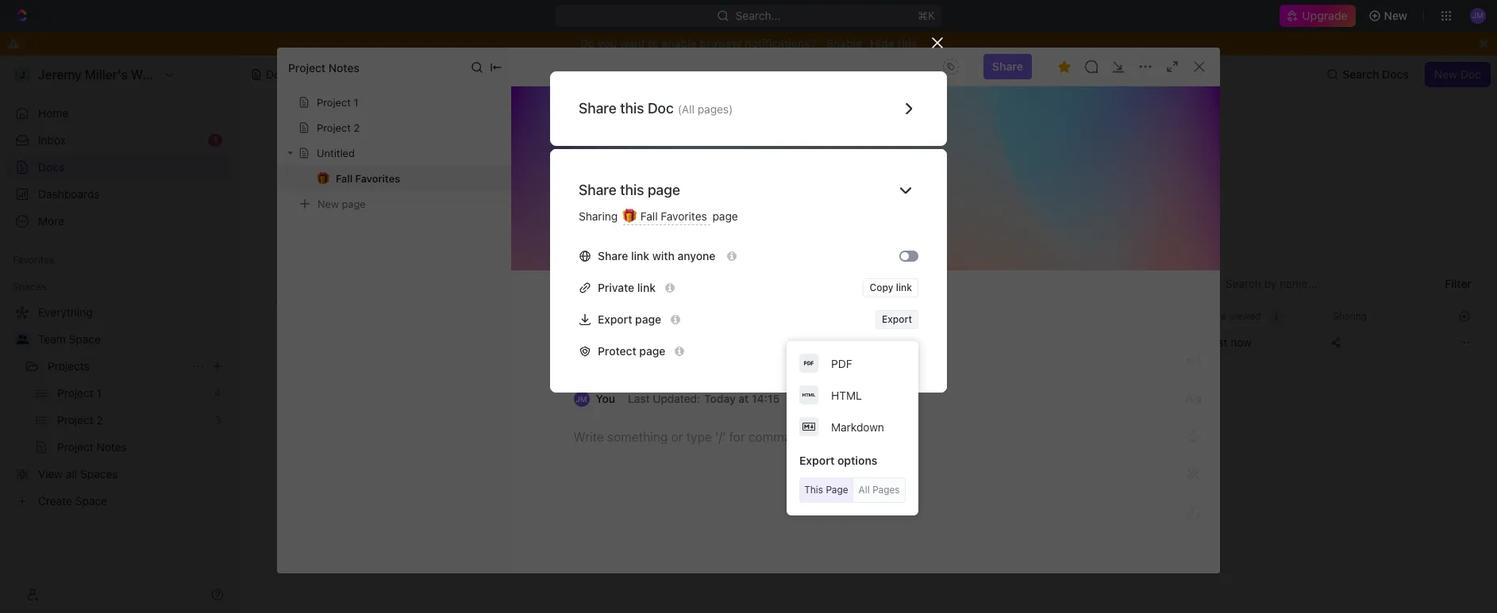Task type: describe. For each thing, give the bounding box(es) containing it.
-
[[895, 336, 900, 349]]

favorites inside button
[[13, 254, 55, 266]]

tree inside sidebar navigation
[[6, 300, 230, 515]]

just
[[1206, 336, 1228, 349]]

new for new
[[1385, 9, 1408, 22]]

untitled link for created by me
[[1093, 181, 1465, 206]]

notes
[[329, 61, 360, 74]]

upgrade
[[1303, 9, 1348, 22]]

table containing projects
[[257, 303, 1479, 359]]

share for share this page
[[579, 182, 617, 199]]

tab list containing workspace
[[276, 272, 656, 303]]

sidebar navigation
[[0, 56, 237, 614]]

pages
[[873, 484, 900, 496]]

created
[[1100, 133, 1148, 147]]

date viewed button
[[1197, 304, 1285, 329]]

project 1
[[317, 96, 359, 109]]

14:15
[[752, 392, 780, 406]]

fall down share this page
[[641, 210, 658, 223]]

sharing 🎁 fall favorites page
[[579, 210, 738, 223]]

add
[[591, 316, 612, 330]]

add comment
[[591, 316, 663, 330]]

this
[[805, 484, 824, 496]]

1 vertical spatial fall favorites
[[574, 336, 766, 373]]

date
[[1206, 310, 1227, 322]]

notifications?
[[745, 37, 816, 50]]

new for new page
[[318, 197, 339, 210]]

copy
[[870, 282, 894, 294]]

by
[[1151, 133, 1166, 147]]

1 column header from the left
[[257, 303, 274, 330]]

html
[[832, 389, 862, 402]]

new doc
[[1435, 68, 1482, 81]]

date viewed
[[1206, 310, 1262, 322]]

me
[[1169, 133, 1187, 147]]

pdf
[[832, 357, 853, 370]]

upgrade link
[[1281, 5, 1356, 27]]

share for share
[[993, 60, 1024, 73]]

project 2
[[317, 122, 360, 134]]

export options
[[800, 454, 878, 468]]

1 horizontal spatial 🎁
[[623, 210, 637, 223]]

fall favorites • for recent
[[299, 161, 373, 175]]

⌘k
[[918, 9, 936, 22]]

docs inside button
[[1383, 68, 1409, 81]]

spaces
[[13, 281, 46, 293]]

enable
[[827, 37, 863, 50]]

team space
[[38, 333, 101, 346]]

copy link
[[870, 282, 913, 294]]

home link
[[6, 101, 230, 126]]

🎁 for created by me
[[1100, 162, 1112, 174]]

link for private
[[638, 281, 656, 294]]

untitled for recent
[[299, 187, 339, 200]]

row containing name
[[257, 303, 1479, 330]]

options
[[838, 454, 878, 468]]

markdown
[[832, 421, 885, 434]]

assigned
[[542, 280, 591, 293]]

private
[[598, 281, 635, 294]]

space
[[69, 333, 101, 346]]

0 horizontal spatial fall favorites
[[336, 172, 400, 185]]

untitled link for recent
[[270, 181, 642, 206]]

projects inside projects link
[[48, 360, 90, 373]]

team space link
[[38, 327, 227, 353]]

export button
[[876, 310, 919, 329]]

search
[[1343, 68, 1380, 81]]

protect
[[598, 344, 637, 358]]

export page
[[598, 313, 662, 326]]

hide
[[871, 37, 895, 50]]

new page
[[318, 197, 366, 210]]

new for new doc
[[1435, 68, 1458, 81]]

fall up new page
[[336, 172, 353, 185]]

anyone
[[678, 249, 716, 263]]

1 inside sidebar navigation
[[213, 134, 218, 146]]

2 column header from the left
[[1070, 303, 1197, 330]]

docs link
[[6, 155, 230, 180]]

page
[[826, 484, 849, 496]]

docs inside sidebar navigation
[[38, 160, 65, 174]]

archived button
[[601, 272, 656, 303]]

share this page
[[579, 182, 681, 199]]

comment
[[615, 316, 663, 330]]

untitled down project 2
[[317, 147, 355, 160]]

tags
[[895, 310, 916, 322]]

last
[[628, 392, 650, 406]]

page up the anyone
[[713, 210, 738, 223]]

archived
[[605, 280, 652, 293]]

(all
[[678, 102, 695, 116]]

team
[[38, 333, 66, 346]]

viewed
[[1230, 310, 1262, 322]]

private link
[[598, 281, 656, 294]]

export for export
[[882, 313, 913, 325]]

new button
[[1363, 3, 1418, 29]]

with
[[653, 249, 675, 263]]

fall favorites • for created by me
[[1122, 161, 1197, 175]]

export for export page
[[598, 313, 633, 326]]

page for new page
[[342, 197, 366, 210]]

2 cell from the left
[[1070, 329, 1197, 357]]



Task type: locate. For each thing, give the bounding box(es) containing it.
🎁 down created
[[1100, 162, 1112, 174]]

fall favorites • down by
[[1122, 161, 1197, 175]]

docs right search
[[1383, 68, 1409, 81]]

export for export options
[[800, 454, 835, 468]]

projects
[[752, 336, 794, 349], [48, 360, 90, 373]]

link right private
[[638, 281, 656, 294]]

this for share this doc (all pages)
[[620, 100, 644, 117]]

1 horizontal spatial new
[[1385, 9, 1408, 22]]

recent
[[276, 133, 318, 147]]

untitled down the created by me
[[1122, 187, 1162, 200]]

search docs button
[[1321, 62, 1419, 87]]

dashboards link
[[6, 182, 230, 207]]

new right search docs
[[1435, 68, 1458, 81]]

0 vertical spatial doc
[[1461, 68, 1482, 81]]

1 horizontal spatial doc
[[1461, 68, 1482, 81]]

link for share
[[631, 249, 650, 263]]

fall favorites up new page
[[336, 172, 400, 185]]

row containing projects
[[257, 327, 1479, 359]]

enable
[[662, 37, 697, 50]]

row down copy
[[257, 303, 1479, 330]]

0 horizontal spatial fall favorites •
[[299, 161, 373, 175]]

1 row from the top
[[257, 303, 1479, 330]]

0 horizontal spatial column header
[[257, 303, 274, 330]]

0 horizontal spatial •
[[368, 162, 373, 174]]

cell
[[257, 329, 274, 357], [1070, 329, 1197, 357]]

project for project 2
[[317, 122, 351, 134]]

🎁 down share this page
[[623, 210, 637, 223]]

doc
[[1461, 68, 1482, 81], [648, 100, 674, 117]]

project for project notes
[[288, 61, 326, 74]]

now
[[1231, 336, 1252, 349]]

at
[[739, 392, 749, 406]]

link for copy
[[896, 282, 913, 294]]

page for protect page
[[640, 344, 666, 358]]

export
[[598, 313, 633, 326], [882, 313, 913, 325], [800, 454, 835, 468]]

2 horizontal spatial docs
[[1383, 68, 1409, 81]]

search...
[[736, 9, 781, 22]]

sharing
[[579, 210, 618, 223], [1333, 310, 1368, 322]]

1
[[354, 96, 359, 109], [213, 134, 218, 146]]

1 vertical spatial projects
[[48, 360, 90, 373]]

sharing down search by name... "text box"
[[1333, 310, 1368, 322]]

this
[[898, 37, 917, 50], [620, 100, 644, 117], [620, 182, 644, 199]]

projects down team space
[[48, 360, 90, 373]]

projects link
[[48, 354, 186, 380]]

2 vertical spatial new
[[318, 197, 339, 210]]

🎁 for recent
[[276, 162, 289, 174]]

untitled for created by me
[[1122, 187, 1162, 200]]

sharing down share this page
[[579, 210, 618, 223]]

new up search docs
[[1385, 9, 1408, 22]]

share for share this doc (all pages)
[[579, 100, 617, 117]]

2
[[354, 122, 360, 134]]

Search by name... text field
[[1226, 272, 1427, 296]]

project up project 2
[[317, 96, 351, 109]]

docs
[[266, 68, 292, 81], [1383, 68, 1409, 81], [38, 160, 65, 174]]

export up "-"
[[882, 313, 913, 325]]

1 horizontal spatial docs
[[266, 68, 292, 81]]

project for project 1
[[317, 96, 351, 109]]

protect page
[[598, 344, 666, 358]]

0 vertical spatial 1
[[354, 96, 359, 109]]

dashboards
[[38, 187, 100, 201]]

row down tags
[[257, 327, 1479, 359]]

0 horizontal spatial 1
[[213, 134, 218, 146]]

1 untitled link from the left
[[270, 181, 642, 206]]

2 horizontal spatial export
[[882, 313, 913, 325]]

2 row from the top
[[257, 327, 1479, 359]]

fall down add
[[574, 336, 624, 373]]

link left with
[[631, 249, 650, 263]]

2 horizontal spatial new
[[1435, 68, 1458, 81]]

1 horizontal spatial fall favorites
[[574, 336, 766, 373]]

1 horizontal spatial sharing
[[1333, 310, 1368, 322]]

share
[[993, 60, 1024, 73], [579, 100, 617, 117], [579, 182, 617, 199], [598, 249, 628, 263]]

name
[[278, 310, 304, 322]]

tab list
[[276, 272, 656, 303]]

projects up '14:15' on the right bottom
[[752, 336, 794, 349]]

this right the hide
[[898, 37, 917, 50]]

docs down inbox
[[38, 160, 65, 174]]

you
[[598, 37, 617, 50]]

favorites button
[[6, 251, 61, 270]]

2 • from the left
[[1192, 162, 1197, 174]]

browser
[[700, 37, 743, 50]]

page
[[648, 182, 681, 199], [342, 197, 366, 210], [713, 210, 738, 223], [635, 313, 662, 326], [640, 344, 666, 358]]

0 horizontal spatial 🎁
[[276, 162, 289, 174]]

column header
[[257, 303, 274, 330], [1070, 303, 1197, 330]]

home
[[38, 106, 68, 120]]

0 horizontal spatial docs
[[38, 160, 65, 174]]

page for export page
[[635, 313, 662, 326]]

0 vertical spatial this
[[898, 37, 917, 50]]

new inside button
[[1385, 9, 1408, 22]]

workspace button
[[466, 272, 532, 303]]

export down private
[[598, 313, 633, 326]]

new doc button
[[1425, 62, 1492, 87]]

row
[[257, 303, 1479, 330], [257, 327, 1479, 359]]

fall favorites •
[[299, 161, 373, 175], [1122, 161, 1197, 175]]

created by me
[[1100, 133, 1187, 147]]

share this doc (all pages)
[[579, 100, 733, 117]]

fall down recent
[[299, 161, 316, 175]]

fall favorites
[[336, 172, 400, 185], [574, 336, 766, 373]]

1 vertical spatial sharing
[[1333, 310, 1368, 322]]

2 horizontal spatial 🎁
[[1100, 162, 1112, 174]]

1 fall favorites • from the left
[[299, 161, 373, 175]]

1 horizontal spatial cell
[[1070, 329, 1197, 357]]

untitled link
[[270, 181, 642, 206], [1093, 181, 1465, 206]]

do
[[581, 37, 595, 50]]

to
[[648, 37, 659, 50]]

•
[[368, 162, 373, 174], [1192, 162, 1197, 174]]

0 horizontal spatial doc
[[648, 100, 674, 117]]

tree
[[6, 300, 230, 515]]

new inside button
[[1435, 68, 1458, 81]]

page up sharing 🎁 fall favorites page
[[648, 182, 681, 199]]

2 fall favorites • from the left
[[1122, 161, 1197, 175]]

2 untitled link from the left
[[1093, 181, 1465, 206]]

🎁 down recent
[[276, 162, 289, 174]]

1 horizontal spatial 1
[[354, 96, 359, 109]]

1 horizontal spatial projects
[[752, 336, 794, 349]]

this left (all
[[620, 100, 644, 117]]

page down 2
[[342, 197, 366, 210]]

1 vertical spatial 1
[[213, 134, 218, 146]]

1 horizontal spatial export
[[800, 454, 835, 468]]

1 horizontal spatial •
[[1192, 162, 1197, 174]]

projects inside row
[[752, 336, 794, 349]]

export inside dropdown button
[[882, 313, 913, 325]]

project left 2
[[317, 122, 351, 134]]

1 vertical spatial this
[[620, 100, 644, 117]]

this for share this page
[[620, 182, 644, 199]]

0 horizontal spatial export
[[598, 313, 633, 326]]

🎁
[[276, 162, 289, 174], [1100, 162, 1112, 174], [623, 210, 637, 223]]

1 vertical spatial new
[[1435, 68, 1458, 81]]

workspace
[[470, 280, 528, 293]]

• for recent
[[368, 162, 373, 174]]

share link with anyone
[[598, 249, 719, 263]]

fall favorites • up new page
[[299, 161, 373, 175]]

share for share link with anyone
[[598, 249, 628, 263]]

all
[[859, 484, 870, 496]]

• for created by me
[[1192, 162, 1197, 174]]

pages)
[[698, 102, 733, 116]]

project notes
[[288, 61, 360, 74]]

0 horizontal spatial projects
[[48, 360, 90, 373]]

this up sharing 🎁 fall favorites page
[[620, 182, 644, 199]]

just now
[[1206, 336, 1252, 349]]

page up protect page
[[635, 313, 662, 326]]

link right copy
[[896, 282, 913, 294]]

docs left notes
[[266, 68, 292, 81]]

0 horizontal spatial cell
[[257, 329, 274, 357]]

tree containing team space
[[6, 300, 230, 515]]

this page
[[805, 484, 849, 496]]

project left notes
[[288, 61, 326, 74]]

user group image
[[16, 335, 28, 345]]

search docs
[[1343, 68, 1409, 81]]

0 horizontal spatial sharing
[[579, 210, 618, 223]]

sharing for sharing 🎁 fall favorites page
[[579, 210, 618, 223]]

assigned button
[[538, 272, 595, 303]]

1 cell from the left
[[257, 329, 274, 357]]

0 vertical spatial sharing
[[579, 210, 618, 223]]

2 vertical spatial project
[[317, 122, 351, 134]]

new
[[1385, 9, 1408, 22], [1435, 68, 1458, 81], [318, 197, 339, 210]]

link
[[631, 249, 650, 263], [638, 281, 656, 294], [896, 282, 913, 294]]

0 vertical spatial fall favorites
[[336, 172, 400, 185]]

last updated: today at 14:15
[[628, 392, 780, 406]]

new down recent
[[318, 197, 339, 210]]

want
[[620, 37, 646, 50]]

fall down created
[[1122, 161, 1139, 175]]

today
[[704, 392, 736, 406]]

1 horizontal spatial fall favorites •
[[1122, 161, 1197, 175]]

page down comment
[[640, 344, 666, 358]]

all pages
[[859, 484, 900, 496]]

1 • from the left
[[368, 162, 373, 174]]

doc inside button
[[1461, 68, 1482, 81]]

updated:
[[653, 392, 701, 406]]

1 horizontal spatial column header
[[1070, 303, 1197, 330]]

0 vertical spatial project
[[288, 61, 326, 74]]

untitled down recent
[[299, 187, 339, 200]]

0 vertical spatial projects
[[752, 336, 794, 349]]

2 vertical spatial this
[[620, 182, 644, 199]]

sharing for sharing
[[1333, 310, 1368, 322]]

untitled
[[317, 147, 355, 160], [299, 187, 339, 200], [1122, 187, 1162, 200]]

table
[[257, 303, 1479, 359]]

fall favorites down comment
[[574, 336, 766, 373]]

do you want to enable browser notifications? enable hide this
[[581, 37, 917, 50]]

1 horizontal spatial untitled link
[[1093, 181, 1465, 206]]

sharing inside row
[[1333, 310, 1368, 322]]

export up this
[[800, 454, 835, 468]]

0 horizontal spatial new
[[318, 197, 339, 210]]

1 vertical spatial project
[[317, 96, 351, 109]]

1 vertical spatial doc
[[648, 100, 674, 117]]

favorites
[[688, 133, 743, 147], [319, 161, 365, 175], [1142, 161, 1189, 175], [356, 172, 400, 185], [661, 210, 707, 223], [13, 254, 55, 266], [631, 336, 766, 373]]

0 horizontal spatial untitled link
[[270, 181, 642, 206]]

0 vertical spatial new
[[1385, 9, 1408, 22]]

inbox
[[38, 133, 66, 147]]



Task type: vqa. For each thing, say whether or not it's contained in the screenshot.
⌘K
yes



